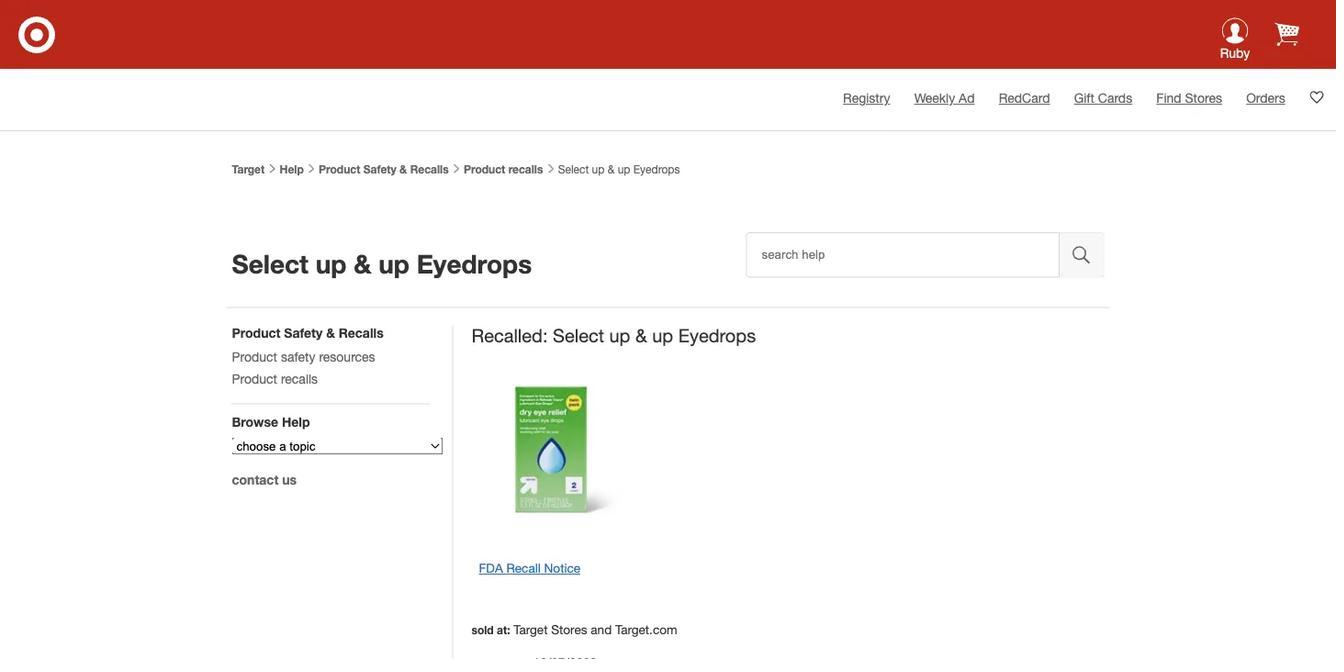 Task type: describe. For each thing, give the bounding box(es) containing it.
icon image
[[1223, 17, 1249, 44]]

gift cards link
[[1075, 91, 1133, 106]]

resources
[[319, 349, 375, 364]]

navigation containing product safety & recalls
[[232, 325, 443, 660]]

and
[[591, 623, 612, 638]]

1 vertical spatial select
[[232, 248, 309, 279]]

fda recall notice
[[479, 561, 581, 576]]

help link
[[280, 163, 304, 176]]

safety for product safety & recalls product safety resources product recalls
[[284, 325, 323, 340]]

at:
[[497, 624, 510, 637]]

redcard link
[[999, 91, 1051, 106]]

contact
[[232, 472, 279, 487]]

0 vertical spatial product recalls link
[[461, 163, 543, 176]]

gift cards
[[1075, 91, 1133, 106]]

find
[[1157, 91, 1182, 106]]

product for product recalls
[[464, 163, 506, 176]]

product for product safety & recalls product safety resources product recalls
[[232, 325, 281, 340]]

weekly
[[915, 91, 956, 106]]

weekly ad
[[915, 91, 975, 106]]

select up & up eyedrops image
[[472, 371, 630, 529]]

fda
[[479, 561, 503, 576]]

1 horizontal spatial recalls
[[509, 163, 543, 176]]

product safety & recalls link
[[319, 163, 449, 176]]

recall
[[507, 561, 541, 576]]

us
[[282, 472, 297, 487]]

orders link
[[1247, 91, 1286, 106]]

my target.com shopping cart image
[[1275, 21, 1300, 46]]

0 vertical spatial select
[[558, 163, 589, 176]]

ruby link
[[1208, 17, 1263, 70]]

target link
[[232, 163, 265, 176]]

find stores link
[[1157, 91, 1223, 106]]

0 vertical spatial help
[[280, 163, 304, 176]]

recalled: select up & up eyedrops
[[472, 325, 756, 346]]

product recalls
[[461, 163, 543, 176]]

ad
[[959, 91, 975, 106]]

0 vertical spatial stores
[[1186, 91, 1223, 106]]

registry link
[[844, 91, 891, 106]]



Task type: vqa. For each thing, say whether or not it's contained in the screenshot.
contact us
yes



Task type: locate. For each thing, give the bounding box(es) containing it.
1 vertical spatial help
[[282, 414, 310, 430]]

None image field
[[1060, 232, 1105, 278]]

0 vertical spatial target
[[232, 163, 265, 176]]

select
[[558, 163, 589, 176], [232, 248, 309, 279], [553, 325, 605, 346]]

recalls for product safety & recalls
[[410, 163, 449, 176]]

recalled:
[[472, 325, 548, 346]]

0 vertical spatial eyedrops
[[634, 163, 680, 176]]

0 vertical spatial recalls
[[410, 163, 449, 176]]

recalls for product safety & recalls product safety resources product recalls
[[339, 325, 384, 340]]

recalls
[[509, 163, 543, 176], [281, 371, 318, 386]]

0 horizontal spatial product recalls link
[[232, 371, 318, 386]]

sold
[[472, 624, 494, 637]]

registry
[[844, 91, 891, 106]]

recalls
[[410, 163, 449, 176], [339, 325, 384, 340]]

0 horizontal spatial recalls
[[339, 325, 384, 340]]

1 horizontal spatial target
[[514, 623, 548, 638]]

stores left and
[[552, 623, 588, 638]]

0 horizontal spatial safety
[[284, 325, 323, 340]]

recalls left product recalls
[[410, 163, 449, 176]]

sold at: target stores and target.com
[[472, 623, 678, 638]]

fda recall notice link
[[479, 561, 581, 576]]

gift
[[1075, 91, 1095, 106]]

help
[[280, 163, 304, 176], [282, 414, 310, 430]]

& inside product safety & recalls product safety resources product recalls
[[326, 325, 335, 340]]

search help text field
[[747, 232, 1060, 278]]

eyedrops
[[634, 163, 680, 176], [417, 248, 532, 279], [679, 325, 756, 346]]

1 vertical spatial recalls
[[339, 325, 384, 340]]

safety up product safety resources link
[[284, 325, 323, 340]]

redcard
[[999, 91, 1051, 106]]

find stores
[[1157, 91, 1223, 106]]

safety right help link
[[364, 163, 397, 176]]

contact us
[[232, 472, 297, 487]]

help right browse
[[282, 414, 310, 430]]

recalls inside product safety & recalls product safety resources product recalls
[[281, 371, 318, 386]]

stores right the find
[[1186, 91, 1223, 106]]

ruby
[[1221, 45, 1251, 60]]

safety for product safety & recalls
[[364, 163, 397, 176]]

help right target link
[[280, 163, 304, 176]]

favorites image
[[1310, 90, 1325, 105]]

target left help link
[[232, 163, 265, 176]]

0 vertical spatial safety
[[364, 163, 397, 176]]

help inside navigation
[[282, 414, 310, 430]]

0 horizontal spatial recalls
[[281, 371, 318, 386]]

1 horizontal spatial safety
[[364, 163, 397, 176]]

product safety & recalls
[[319, 163, 449, 176]]

cards
[[1099, 91, 1133, 106]]

1 vertical spatial recalls
[[281, 371, 318, 386]]

0 horizontal spatial select up & up eyedrops
[[232, 248, 532, 279]]

0 horizontal spatial target
[[232, 163, 265, 176]]

safety
[[281, 349, 316, 364]]

weekly ad link
[[915, 91, 975, 106]]

target
[[232, 163, 265, 176], [514, 623, 548, 638]]

product
[[319, 163, 361, 176], [464, 163, 506, 176], [232, 325, 281, 340], [232, 349, 278, 364], [232, 371, 278, 386]]

1 horizontal spatial select up & up eyedrops
[[555, 163, 680, 176]]

safety
[[364, 163, 397, 176], [284, 325, 323, 340]]

safety inside product safety & recalls product safety resources product recalls
[[284, 325, 323, 340]]

1 horizontal spatial stores
[[1186, 91, 1223, 106]]

orders
[[1247, 91, 1286, 106]]

product for product safety & recalls
[[319, 163, 361, 176]]

target.com home image
[[18, 17, 55, 53]]

recalls inside product safety & recalls product safety resources product recalls
[[339, 325, 384, 340]]

1 vertical spatial stores
[[552, 623, 588, 638]]

target right at:
[[514, 623, 548, 638]]

product safety resources link
[[232, 349, 375, 364]]

1 vertical spatial eyedrops
[[417, 248, 532, 279]]

1 horizontal spatial recalls
[[410, 163, 449, 176]]

notice
[[544, 561, 581, 576]]

recalls up resources
[[339, 325, 384, 340]]

1 horizontal spatial product recalls link
[[461, 163, 543, 176]]

target.com
[[616, 623, 678, 638]]

product safety & recalls product safety resources product recalls
[[232, 325, 384, 386]]

contact us link
[[232, 472, 297, 487]]

select up & up eyedrops
[[555, 163, 680, 176], [232, 248, 532, 279]]

browse help
[[232, 414, 310, 430]]

up
[[592, 163, 605, 176], [618, 163, 631, 176], [316, 248, 347, 279], [379, 248, 410, 279], [610, 325, 631, 346], [653, 325, 674, 346]]

browse
[[232, 414, 278, 430]]

1 vertical spatial select up & up eyedrops
[[232, 248, 532, 279]]

product recalls link
[[461, 163, 543, 176], [232, 371, 318, 386]]

0 vertical spatial select up & up eyedrops
[[555, 163, 680, 176]]

0 horizontal spatial stores
[[552, 623, 588, 638]]

stores
[[1186, 91, 1223, 106], [552, 623, 588, 638]]

2 vertical spatial select
[[553, 325, 605, 346]]

1 vertical spatial product recalls link
[[232, 371, 318, 386]]

2 vertical spatial eyedrops
[[679, 325, 756, 346]]

navigation
[[232, 325, 443, 660]]

&
[[400, 163, 407, 176], [608, 163, 615, 176], [354, 248, 372, 279], [636, 325, 647, 346], [326, 325, 335, 340]]

1 vertical spatial target
[[514, 623, 548, 638]]

0 vertical spatial recalls
[[509, 163, 543, 176]]

1 vertical spatial safety
[[284, 325, 323, 340]]



